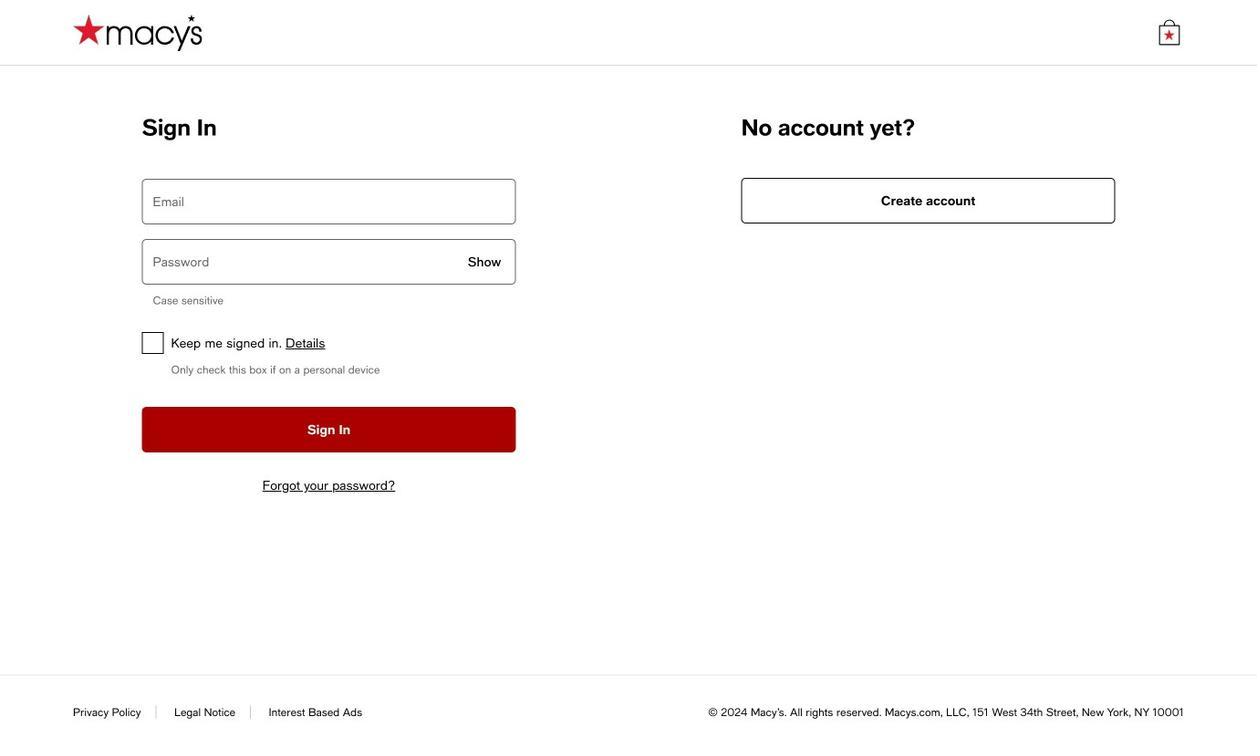 Task type: vqa. For each thing, say whether or not it's contained in the screenshot.
 password field
yes



Task type: locate. For each thing, give the bounding box(es) containing it.
  email field
[[142, 179, 516, 224]]

  password field
[[142, 239, 516, 285]]

None checkbox
[[142, 332, 164, 354]]



Task type: describe. For each thing, give the bounding box(es) containing it.
shopping bag has 0 items image
[[1157, 20, 1182, 45]]



